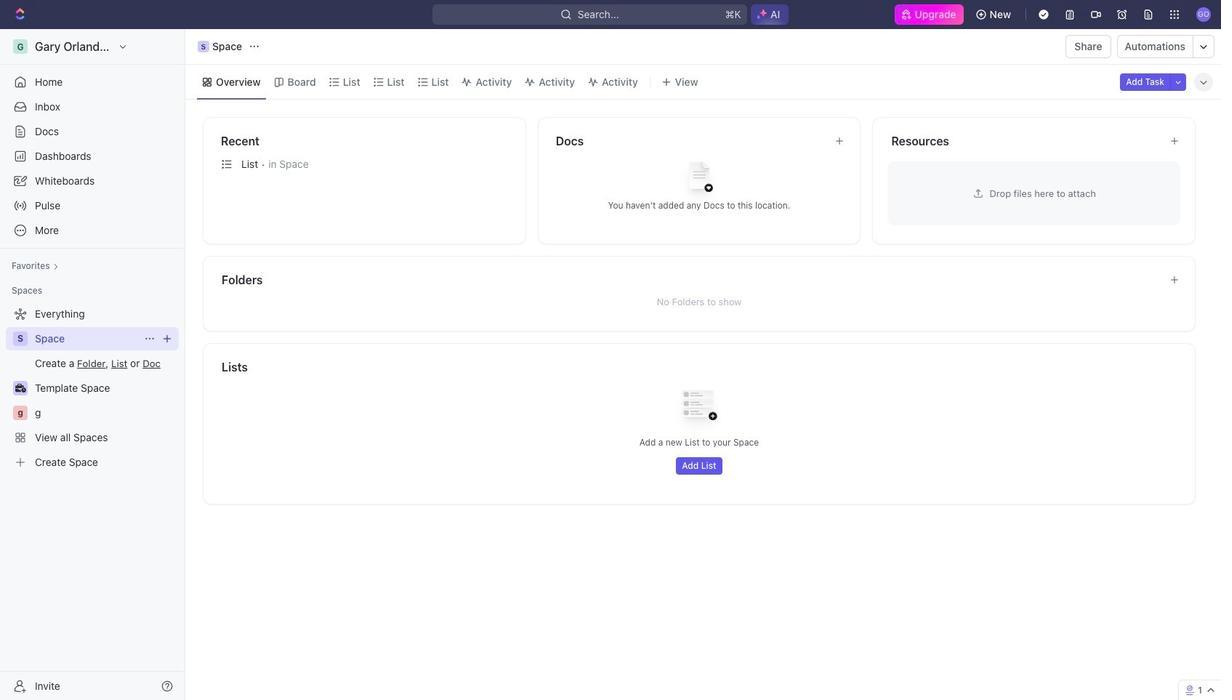 Task type: describe. For each thing, give the bounding box(es) containing it.
1 horizontal spatial space, , element
[[198, 41, 209, 52]]

no lists icon. image
[[671, 379, 729, 437]]

no most used docs image
[[671, 150, 729, 208]]

gary orlando's workspace, , element
[[13, 39, 28, 54]]



Task type: locate. For each thing, give the bounding box(es) containing it.
g, , element
[[13, 406, 28, 420]]

0 horizontal spatial space, , element
[[13, 332, 28, 346]]

space, , element inside tree
[[13, 332, 28, 346]]

business time image
[[15, 384, 26, 393]]

space, , element
[[198, 41, 209, 52], [13, 332, 28, 346]]

0 vertical spatial space, , element
[[198, 41, 209, 52]]

tree inside sidebar "navigation"
[[6, 303, 179, 474]]

sidebar navigation
[[0, 29, 188, 700]]

1 vertical spatial space, , element
[[13, 332, 28, 346]]

tree
[[6, 303, 179, 474]]



Task type: vqa. For each thing, say whether or not it's contained in the screenshot.
Space, , element
yes



